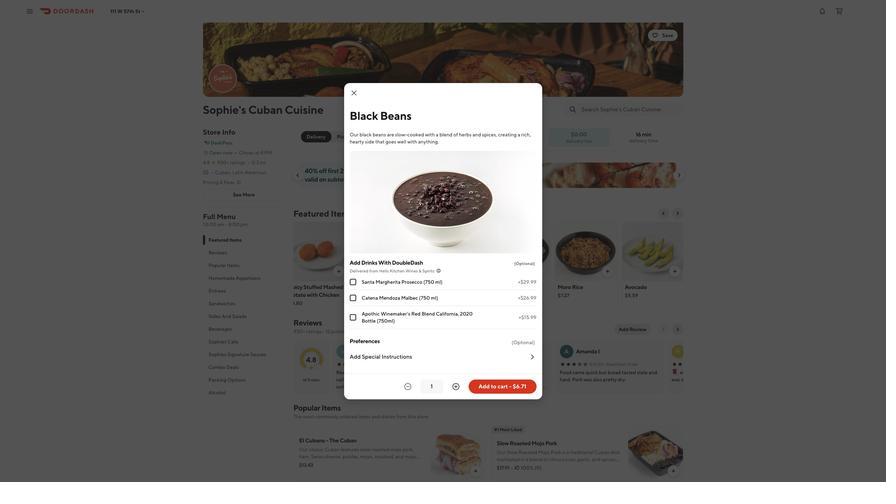 Task type: locate. For each thing, give the bounding box(es) containing it.
0 horizontal spatial popular
[[209, 263, 226, 269]]

mojo down pork,
[[405, 454, 416, 460]]

1 horizontal spatial chicken
[[480, 377, 498, 383]]

am
[[218, 222, 224, 228]]

0 horizontal spatial order
[[384, 134, 398, 140]]

0 horizontal spatial our
[[299, 447, 308, 453]]

with down cooked
[[407, 139, 417, 145]]

beans inside dialog
[[380, 109, 412, 122]]

slow- inside slow roasted mojo pork our slow roasted mojo pork is a traditional cuban dish, marinated in a blend of citrus juices, garlic, and spices, then slow-roasted to juicy, tender perfection. it's a flavorful and satisfying option for any meal.
[[508, 464, 521, 470]]

w
[[117, 8, 123, 14]]

(750 right the malbec
[[419, 295, 430, 301]]

100%
[[521, 466, 534, 471]]

mojo left pork,
[[390, 447, 402, 453]]

spices, left creating
[[482, 132, 497, 137]]

popular inside popular items "button"
[[209, 263, 226, 269]]

winemaker's
[[381, 311, 411, 317]]

blend inside slow roasted mojo pork our slow roasted mojo pork is a traditional cuban dish, marinated in a blend of citrus juices, garlic, and spices, then slow-roasted to juicy, tender perfection. it's a flavorful and satisfying option for any meal.
[[530, 457, 543, 463]]

(optional) down +$15.99
[[512, 340, 535, 346]]

beverages button
[[203, 323, 285, 336]]

on down cheese,
[[329, 461, 335, 467]]

entrees button
[[203, 285, 285, 298]]

1 rice from the left
[[507, 284, 518, 291]]

el cubano - the cuban sophie's spicy chicken sandwich
[[448, 370, 520, 383]]

1 vertical spatial el
[[299, 438, 304, 444]]

popular inside "popular items the most commonly ordered items and dishes from this store"
[[294, 404, 320, 413]]

white rice button
[[487, 222, 551, 311]]

1 vertical spatial slow
[[507, 450, 518, 456]]

roasted down liked at the right of page
[[510, 441, 531, 447]]

(optional) up "+$29.99"
[[514, 261, 535, 266]]

ml) up blend
[[431, 295, 438, 301]]

0 horizontal spatial featured items
[[209, 237, 242, 243]]

of inside our black beans are slow-cooked with a blend of herbs and spices, creating a rich, hearty side that goes well with anything.
[[454, 132, 458, 137]]

options
[[228, 378, 246, 383]]

add item to cart image
[[336, 269, 342, 275], [538, 269, 543, 275], [605, 269, 611, 275], [672, 269, 678, 275], [671, 469, 676, 475]]

from down drinks on the bottom
[[369, 268, 378, 274]]

moro rice image
[[555, 222, 618, 282]]

1 vertical spatial the
[[294, 414, 302, 420]]

closes
[[239, 150, 254, 156]]

2 delivery from the left
[[566, 138, 584, 144]]

reviews inside reviews 930+ ratings • 12 public reviews
[[294, 318, 322, 328]]

sophie's up info
[[203, 103, 246, 116]]

hells
[[379, 268, 389, 274]]

is
[[562, 450, 566, 456]]

add item to cart image inside white rice button
[[538, 269, 543, 275]]

1 vertical spatial beans
[[438, 284, 453, 291]]

red
[[411, 311, 421, 317]]

from left this
[[397, 414, 407, 420]]

avocado image
[[622, 222, 685, 282]]

with down "stuffed"
[[307, 292, 318, 299]]

add
[[350, 260, 360, 266], [619, 327, 629, 333], [350, 354, 361, 360], [479, 383, 490, 390]]

0 vertical spatial reviews
[[209, 250, 227, 256]]

1 vertical spatial add item to cart image
[[473, 469, 479, 475]]

-
[[225, 222, 228, 228], [493, 370, 495, 376], [509, 383, 512, 390], [326, 438, 328, 444]]

ml) for catena mendoza malbec (750 ml)
[[431, 295, 438, 301]]

featured down valid
[[294, 209, 329, 219]]

popular items
[[209, 263, 240, 269]]

add down el cubano - the cuban sophie's spicy chicken sandwich
[[479, 383, 490, 390]]

0 horizontal spatial of
[[303, 378, 307, 383]]

2 sophies from the top
[[209, 352, 226, 358]]

well
[[397, 139, 406, 145]]

black inside "black beans" dialog
[[350, 109, 378, 122]]

items down subtotals
[[331, 209, 353, 219]]

0 horizontal spatial on
[[319, 176, 326, 183]]

santa margherita prosecco (750 ml)
[[362, 279, 443, 285]]

a right it's
[[606, 464, 608, 470]]

- up cheese,
[[326, 438, 328, 444]]

mojo up citrus
[[538, 450, 550, 456]]

rice for moro rice $7.27
[[572, 284, 583, 291]]

0 horizontal spatial black
[[350, 109, 378, 122]]

1 horizontal spatial $6.71
[[513, 383, 527, 390]]

ratings inside reviews 930+ ratings • 12 public reviews
[[306, 329, 322, 335]]

blend
[[422, 311, 435, 317]]

0 vertical spatial previous button of carousel image
[[295, 173, 301, 178]]

santa
[[362, 279, 375, 285]]

2 horizontal spatial slow-
[[508, 464, 521, 470]]

and inside el cubano - the cuban our classic cuban features slow-roasted mojo pork, ham, swiss cheese, pickles, mayo, mustard, and mojo sauce served on crispy cuban bread.
[[396, 454, 404, 460]]

ratings
[[230, 160, 245, 166], [306, 329, 322, 335]]

1 delivery from the left
[[629, 138, 647, 144]]

i
[[598, 349, 600, 355]]

0 horizontal spatial ratings
[[230, 160, 245, 166]]

0 vertical spatial on
[[319, 176, 326, 183]]

0 horizontal spatial the
[[294, 414, 302, 420]]

2 horizontal spatial the
[[496, 370, 504, 376]]

1 vertical spatial (750
[[419, 295, 430, 301]]

items inside "button"
[[227, 263, 240, 269]]

Item Search search field
[[582, 106, 678, 114]]

l
[[372, 349, 375, 355]]

spirits
[[423, 268, 435, 274]]

crispy
[[336, 461, 349, 467]]

1 horizontal spatial slow-
[[395, 132, 407, 137]]

cubano inside el cubano - the cuban sophie's spicy chicken sandwich
[[474, 370, 492, 376]]

ml) for santa margherita prosecco (750 ml)
[[435, 279, 443, 285]]

1 horizontal spatial cubano
[[474, 370, 492, 376]]

save button
[[648, 30, 678, 41]]

1 vertical spatial &
[[419, 268, 422, 274]]

0 vertical spatial mojo
[[532, 441, 545, 447]]

featured inside heading
[[294, 209, 329, 219]]

2 horizontal spatial our
[[497, 450, 506, 456]]

with up anything.
[[425, 132, 435, 137]]

sophie's down add special instructions button
[[448, 377, 467, 383]]

previous button of carousel image left next button of carousel icon
[[661, 211, 666, 217]]

delivery down $0.00
[[566, 138, 584, 144]]

homemade appetizers
[[209, 276, 260, 281]]

rice for white rice
[[507, 284, 518, 291]]

0 vertical spatial (optional)
[[514, 261, 535, 266]]

1 vertical spatial $6.71
[[513, 383, 527, 390]]

1 horizontal spatial to
[[491, 383, 497, 390]]

0 vertical spatial to
[[372, 167, 378, 175]]

sophies down beverages at left bottom
[[209, 339, 226, 345]]

mustard,
[[375, 454, 395, 460]]

1 horizontal spatial featured items
[[294, 209, 353, 219]]

rice inside button
[[507, 284, 518, 291]]

1 horizontal spatial spicy
[[467, 377, 479, 383]]

spicy up potato
[[289, 284, 302, 291]]

black beans dialog
[[344, 83, 542, 400]]

0 horizontal spatial to
[[372, 167, 378, 175]]

black for black beans $6.71
[[423, 284, 437, 291]]

featured down 'am' in the top left of the page
[[209, 237, 229, 243]]

ml) down delivered from hells kitchen wines & spirits 'image'
[[435, 279, 443, 285]]

(optional) inside 'add drinks with doubledash' group
[[514, 261, 535, 266]]

0 horizontal spatial cubano
[[305, 438, 325, 444]]

0 horizontal spatial off
[[319, 167, 327, 175]]

0 vertical spatial from
[[369, 268, 378, 274]]

2 rice from the left
[[572, 284, 583, 291]]

close black beans image
[[350, 89, 358, 97]]

from inside 'add drinks with doubledash' group
[[369, 268, 378, 274]]

0 horizontal spatial reviews
[[209, 250, 227, 256]]

0 vertical spatial slow
[[497, 441, 509, 447]]

sophies up combo
[[209, 352, 226, 358]]

wines
[[406, 268, 418, 274]]

the for el cubano - the cuban our classic cuban features slow-roasted mojo pork, ham, swiss cheese, pickles, mayo, mustard, and mojo sauce served on crispy cuban bread.
[[329, 438, 339, 444]]

to up satisfying
[[539, 464, 543, 470]]

1 horizontal spatial beans
[[438, 284, 453, 291]]

a right is
[[567, 450, 569, 456]]

featured items heading
[[294, 208, 353, 219]]

0 vertical spatial order
[[384, 134, 398, 140]]

cuban inside el cubano - the cuban sophie's spicy chicken sandwich
[[505, 370, 519, 376]]

a
[[564, 348, 569, 356]]

reviews
[[346, 329, 363, 335]]

2 horizontal spatial to
[[539, 464, 543, 470]]

delivery
[[307, 134, 326, 140]]

full
[[203, 213, 215, 221]]

slow down most
[[497, 441, 509, 447]]

0 horizontal spatial chicken
[[319, 292, 340, 299]]

reviews inside reviews button
[[209, 250, 227, 256]]

0 vertical spatial (750
[[424, 279, 434, 285]]

this
[[408, 414, 416, 420]]

order inside button
[[384, 134, 398, 140]]

add right v
[[350, 354, 361, 360]]

0 horizontal spatial spices,
[[482, 132, 497, 137]]

on right valid
[[319, 176, 326, 183]]

now
[[223, 150, 233, 156]]

0 vertical spatial ml)
[[435, 279, 443, 285]]

and inside "popular items the most commonly ordered items and dishes from this store"
[[372, 414, 380, 420]]

0 vertical spatial spices,
[[482, 132, 497, 137]]

a left rich,
[[518, 132, 520, 137]]

full menu 10:00 am - 8:00 pm
[[203, 213, 248, 228]]

0 horizontal spatial blend
[[440, 132, 453, 137]]

doubledash
[[392, 260, 423, 266]]

black inside black beans $6.71
[[423, 284, 437, 291]]

yuca fries image
[[353, 222, 416, 282]]

with
[[425, 132, 435, 137], [407, 139, 417, 145], [400, 167, 412, 175], [307, 292, 318, 299]]

of left herbs
[[454, 132, 458, 137]]

sides and salads
[[209, 314, 247, 320]]

chicken down the mashed
[[319, 292, 340, 299]]

add inside add review button
[[619, 327, 629, 333]]

reviews for reviews
[[209, 250, 227, 256]]

1 horizontal spatial on
[[329, 461, 335, 467]]

cubano up sophie's spicy chicken sandwich 'button'
[[474, 370, 492, 376]]

0 horizontal spatial spicy
[[289, 284, 302, 291]]

- down sandwich
[[509, 383, 512, 390]]

the left most
[[294, 414, 302, 420]]

0 vertical spatial of
[[454, 132, 458, 137]]

sophie's
[[203, 103, 246, 116], [448, 377, 467, 383]]

- right 'am' in the top left of the page
[[225, 222, 228, 228]]

to right up
[[372, 167, 378, 175]]

1 vertical spatial slow-
[[360, 447, 373, 453]]

& inside button
[[220, 180, 223, 185]]

ratings up latin
[[230, 160, 245, 166]]

930+ up the cuban,
[[217, 160, 229, 166]]

sides and salads button
[[203, 310, 285, 323]]

sophies for sophies signature sauces
[[209, 352, 226, 358]]

0 horizontal spatial sophie's
[[203, 103, 246, 116]]

4.8 up $$
[[203, 160, 210, 166]]

add for add review
[[619, 327, 629, 333]]

$6.71 inside black beans $6.71
[[423, 293, 435, 299]]

the up cheese,
[[329, 438, 339, 444]]

slow up marinated
[[507, 450, 518, 456]]

0 horizontal spatial add item to cart image
[[403, 269, 409, 275]]

latin
[[232, 170, 244, 176]]

1 vertical spatial mojo
[[405, 454, 416, 460]]

our up hearty
[[350, 132, 359, 137]]

delivery inside 16 min delivery time
[[629, 138, 647, 144]]

slow- down marinated
[[508, 464, 521, 470]]

1 horizontal spatial ratings
[[306, 329, 322, 335]]

• right 8/9/23
[[604, 362, 606, 367]]

black down spirits
[[423, 284, 437, 291]]

add for add to cart - $6.71
[[479, 383, 490, 390]]

0 horizontal spatial featured
[[209, 237, 229, 243]]

off left 'first'
[[319, 167, 327, 175]]

0 horizontal spatial roasted
[[372, 447, 389, 453]]

$6.71 down sandwich
[[513, 383, 527, 390]]

pricing & fees
[[203, 180, 235, 185]]

pickup
[[337, 134, 353, 140]]

add special instructions button
[[350, 348, 537, 367]]

previous button of carousel image
[[295, 173, 301, 178], [661, 211, 666, 217]]

garlic,
[[578, 457, 591, 463]]

+$29.99
[[518, 279, 537, 285]]

on inside "40% off first 2 orders up to $10 off with 40welcome, valid on subtotals $15"
[[319, 176, 326, 183]]

slow
[[497, 441, 509, 447], [507, 450, 518, 456]]

el
[[469, 370, 474, 376], [299, 438, 304, 444]]

our inside el cubano - the cuban our classic cuban features slow-roasted mojo pork, ham, swiss cheese, pickles, mayo, mustard, and mojo sauce served on crispy cuban bread.
[[299, 447, 308, 453]]

• right $$
[[211, 170, 213, 176]]

doordash
[[607, 362, 626, 367]]

add for add special instructions
[[350, 354, 361, 360]]

items up reviews button on the left bottom
[[229, 237, 242, 243]]

commonly
[[315, 414, 339, 420]]

1 vertical spatial black
[[423, 284, 437, 291]]

of up juicy,
[[544, 457, 548, 463]]

amanda
[[576, 349, 597, 355]]

0 vertical spatial 930+
[[217, 160, 229, 166]]

mojo up (11)
[[532, 441, 545, 447]]

cubano for el cubano - the cuban sophie's spicy chicken sandwich
[[474, 370, 492, 376]]

select promotional banner element
[[479, 188, 498, 201]]

off right $10
[[391, 167, 399, 175]]

1 vertical spatial popular
[[294, 404, 320, 413]]

black
[[350, 109, 378, 122], [423, 284, 437, 291]]

1 horizontal spatial off
[[391, 167, 399, 175]]

reviews button
[[203, 247, 285, 259]]

4.8
[[203, 160, 210, 166], [306, 356, 317, 364]]

rice right moro
[[572, 284, 583, 291]]

2 vertical spatial the
[[329, 438, 339, 444]]

features
[[341, 447, 359, 453]]

add item to cart image
[[403, 269, 409, 275], [473, 469, 479, 475]]

spices, down dish,
[[602, 457, 617, 463]]

vernon
[[353, 349, 371, 355]]

decrease quantity by 1 image
[[404, 383, 412, 391]]

1 horizontal spatial order
[[627, 362, 639, 367]]

sophies
[[209, 339, 226, 345], [209, 352, 226, 358]]

and right items
[[372, 414, 380, 420]]

0 horizontal spatial $6.71
[[423, 293, 435, 299]]

the inside el cubano - the cuban sophie's spicy chicken sandwich
[[496, 370, 504, 376]]

notification bell image
[[818, 7, 827, 15]]

2 vertical spatial of
[[544, 457, 548, 463]]

a
[[436, 132, 439, 137], [518, 132, 520, 137], [567, 450, 569, 456], [526, 457, 529, 463], [606, 464, 608, 470]]

meal.
[[580, 471, 592, 477]]

to left cart
[[491, 383, 497, 390]]

& left spirits
[[419, 268, 422, 274]]

0 vertical spatial slow-
[[395, 132, 407, 137]]

1 horizontal spatial add item to cart image
[[473, 469, 479, 475]]

$6.71 up blend
[[423, 293, 435, 299]]

the inside el cubano - the cuban our classic cuban features slow-roasted mojo pork, ham, swiss cheese, pickles, mayo, mustard, and mojo sauce served on crispy cuban bread.
[[329, 438, 339, 444]]

1 horizontal spatial delivery
[[629, 138, 647, 144]]

popular up homemade
[[209, 263, 226, 269]]

delivery
[[629, 138, 647, 144], [566, 138, 584, 144]]

0 vertical spatial the
[[496, 370, 504, 376]]

and down pork,
[[396, 454, 404, 460]]

2 vertical spatial slow-
[[508, 464, 521, 470]]

0 horizontal spatial &
[[220, 180, 223, 185]]

1 horizontal spatial 4.8
[[306, 356, 317, 364]]

white
[[491, 284, 506, 291]]

to inside slow roasted mojo pork our slow roasted mojo pork is a traditional cuban dish, marinated in a blend of citrus juices, garlic, and spices, then slow-roasted to juicy, tender perfection. it's a flavorful and satisfying option for any meal.
[[539, 464, 543, 470]]

0 vertical spatial sophies
[[209, 339, 226, 345]]

1 vertical spatial reviews
[[294, 318, 322, 328]]

the up sandwich
[[496, 370, 504, 376]]

None checkbox
[[350, 314, 356, 321]]

beans inside black beans $6.71
[[438, 284, 453, 291]]

$0.00
[[571, 131, 587, 138]]

1 vertical spatial to
[[491, 383, 497, 390]]

delivery left time
[[629, 138, 647, 144]]

1 sophies from the top
[[209, 339, 226, 345]]

1 vertical spatial featured items
[[209, 237, 242, 243]]

& left fees
[[220, 180, 223, 185]]

1 vertical spatial blend
[[530, 457, 543, 463]]

Current quantity is 1 number field
[[425, 383, 439, 391]]

1 vertical spatial chicken
[[480, 377, 498, 383]]

add drinks with doubledash group
[[350, 259, 537, 329]]

None checkbox
[[350, 279, 356, 285], [350, 295, 356, 301], [350, 279, 356, 285], [350, 295, 356, 301]]

spicy right increase quantity by 1 image
[[467, 377, 479, 383]]

american
[[245, 170, 267, 176]]

1 vertical spatial 4.8
[[306, 356, 317, 364]]

blend up (11)
[[530, 457, 543, 463]]

0 vertical spatial roasted
[[372, 447, 389, 453]]

popular up most
[[294, 404, 320, 413]]

goes
[[386, 139, 396, 145]]

- up sophie's spicy chicken sandwich 'button'
[[493, 370, 495, 376]]

cubano up classic
[[305, 438, 325, 444]]

blend
[[440, 132, 453, 137], [530, 457, 543, 463]]

• left 12
[[323, 329, 325, 335]]

ordered
[[340, 414, 358, 420]]

moro
[[558, 284, 571, 291]]

min
[[642, 131, 652, 138]]

0 horizontal spatial rice
[[507, 284, 518, 291]]

add inside 'add drinks with doubledash' group
[[350, 260, 360, 266]]

bread.
[[366, 461, 381, 467]]

1 horizontal spatial 930+
[[294, 329, 305, 335]]

1 vertical spatial pork
[[551, 450, 561, 456]]

homemade
[[209, 276, 235, 281]]

beans up "are" at the top of the page
[[380, 109, 412, 122]]

$13.43
[[299, 463, 313, 469]]

sophie's cuban cuisine image
[[203, 23, 683, 97], [209, 65, 236, 92]]

and right herbs
[[473, 132, 481, 137]]

black for black beans
[[350, 109, 378, 122]]

el up sophie's spicy chicken sandwich 'button'
[[469, 370, 474, 376]]

blend left herbs
[[440, 132, 453, 137]]

1 horizontal spatial spices,
[[602, 457, 617, 463]]

black up black
[[350, 109, 378, 122]]

spicy inside el cubano - the cuban sophie's spicy chicken sandwich
[[467, 377, 479, 383]]

add up delivered
[[350, 260, 360, 266]]

el inside el cubano - the cuban our classic cuban features slow-roasted mojo pork, ham, swiss cheese, pickles, mayo, mustard, and mojo sauce served on crispy cuban bread.
[[299, 438, 304, 444]]

cuban
[[248, 103, 283, 116], [505, 370, 519, 376], [340, 438, 357, 444], [325, 447, 340, 453], [595, 450, 610, 456], [350, 461, 365, 467]]

$6.15
[[356, 293, 368, 299]]

sophies signature sauces
[[209, 352, 266, 358]]

mayo,
[[360, 454, 374, 460]]

1 horizontal spatial mojo
[[405, 454, 416, 460]]

our up marinated
[[497, 450, 506, 456]]

items up commonly
[[322, 404, 341, 413]]

reviews down the $4.80
[[294, 318, 322, 328]]

roasted up in
[[519, 450, 537, 456]]

items up homemade appetizers
[[227, 263, 240, 269]]

beverages
[[209, 327, 232, 332]]

cooked
[[407, 132, 424, 137]]

none checkbox inside 'add drinks with doubledash' group
[[350, 314, 356, 321]]

el for el cubano - the cuban sophie's spicy chicken sandwich
[[469, 370, 474, 376]]

1 horizontal spatial roasted
[[521, 464, 538, 470]]

1 horizontal spatial blend
[[530, 457, 543, 463]]

roasted up the mustard, at the bottom left of the page
[[372, 447, 389, 453]]

combo deals
[[209, 365, 239, 370]]

and
[[222, 314, 231, 320]]

rice right white
[[507, 284, 518, 291]]

add item to cart image left then
[[473, 469, 479, 475]]

save
[[663, 33, 674, 38]]

0 vertical spatial black
[[350, 109, 378, 122]]

sophies for sophies cafe
[[209, 339, 226, 345]]

chicken
[[319, 292, 340, 299], [480, 377, 498, 383]]

the inside "popular items the most commonly ordered items and dishes from this store"
[[294, 414, 302, 420]]

sophie's inside el cubano - the cuban sophie's spicy chicken sandwich
[[448, 377, 467, 383]]

herbs
[[459, 132, 472, 137]]

1 horizontal spatial &
[[419, 268, 422, 274]]

2 vertical spatial to
[[539, 464, 543, 470]]

rice inside moro rice $7.27
[[572, 284, 583, 291]]

add left review
[[619, 327, 629, 333]]

#1 most liked
[[494, 427, 522, 433]]

cubano inside el cubano - the cuban our classic cuban features slow-roasted mojo pork, ham, swiss cheese, pickles, mayo, mustard, and mojo sauce served on crispy cuban bread.
[[305, 438, 325, 444]]

1 horizontal spatial the
[[329, 438, 339, 444]]

el up ham,
[[299, 438, 304, 444]]

rice
[[507, 284, 518, 291], [572, 284, 583, 291]]

ratings down reviews "link"
[[306, 329, 322, 335]]

el cubano - the cuban our classic cuban features slow-roasted mojo pork, ham, swiss cheese, pickles, mayo, mustard, and mojo sauce served on crispy cuban bread.
[[299, 438, 416, 467]]

add inside add special instructions button
[[350, 354, 361, 360]]

1 vertical spatial from
[[397, 414, 407, 420]]

with inside spicy stuffed mashed potato with chicken $4.80
[[307, 292, 318, 299]]

add inside add to cart - $6.71 button
[[479, 383, 490, 390]]

el inside el cubano - the cuban sophie's spicy chicken sandwich
[[469, 370, 474, 376]]

930+ down reviews "link"
[[294, 329, 305, 335]]

111 w 57th st
[[110, 8, 140, 14]]

blend inside our black beans are slow-cooked with a blend of herbs and spices, creating a rich, hearty side that goes well with anything.
[[440, 132, 453, 137]]

(750 down spirits
[[424, 279, 434, 285]]



Task type: vqa. For each thing, say whether or not it's contained in the screenshot.
the min corresponding to Kati Shop
no



Task type: describe. For each thing, give the bounding box(es) containing it.
• doordash order
[[604, 362, 639, 367]]

moro rice $7.27
[[558, 284, 583, 299]]

cubano for el cubano - the cuban our classic cuban features slow-roasted mojo pork, ham, swiss cheese, pickles, mayo, mustard, and mojo sauce served on crispy cuban bread.
[[305, 438, 325, 444]]

0 items, open order cart image
[[835, 7, 844, 15]]

add for add drinks with doubledash
[[350, 260, 360, 266]]

and down in
[[517, 471, 525, 477]]

reviews link
[[294, 318, 322, 328]]

sandwiches
[[209, 301, 235, 307]]

items
[[359, 414, 371, 420]]

- inside add to cart - $6.71 button
[[509, 383, 512, 390]]

popular for popular items
[[209, 263, 226, 269]]

$17.91
[[497, 466, 510, 471]]

0 horizontal spatial 4.8
[[203, 160, 210, 166]]

• right $17.91
[[511, 466, 513, 471]]

0 horizontal spatial previous button of carousel image
[[295, 173, 301, 178]]

(750 for prosecco
[[424, 279, 434, 285]]

a up anything.
[[436, 132, 439, 137]]

0 horizontal spatial 930+
[[217, 160, 229, 166]]

to inside button
[[491, 383, 497, 390]]

el cubano - the cuban image
[[430, 426, 486, 482]]

option
[[548, 471, 563, 477]]

spicy stuffed mashed potato with chicken image
[[286, 222, 349, 282]]

valid
[[305, 176, 318, 183]]

items inside heading
[[331, 209, 353, 219]]

at
[[255, 150, 260, 156]]

1 vertical spatial featured
[[209, 237, 229, 243]]

st
[[135, 8, 140, 14]]

side
[[365, 139, 374, 145]]

open
[[209, 150, 222, 156]]

traditional
[[570, 450, 594, 456]]

public
[[331, 329, 345, 335]]

satisfying
[[526, 471, 547, 477]]

100% (11)
[[521, 466, 542, 471]]

and up it's
[[592, 457, 601, 463]]

to inside "40% off first 2 orders up to $10 off with 40welcome, valid on subtotals $15"
[[372, 167, 378, 175]]

0 vertical spatial featured items
[[294, 209, 353, 219]]

sophie's spicy chicken sandwich button
[[448, 376, 520, 384]]

info
[[222, 128, 235, 136]]

slow roasted mojo pork image
[[628, 426, 683, 482]]

previous image
[[661, 327, 666, 333]]

anything.
[[418, 139, 439, 145]]

(11)
[[535, 466, 542, 471]]

open now
[[209, 150, 233, 156]]

1 vertical spatial (optional)
[[512, 340, 535, 346]]

kitchen
[[390, 268, 405, 274]]

$4.80
[[289, 301, 303, 306]]

Delivery radio
[[301, 131, 331, 143]]

salads
[[232, 314, 247, 320]]

fee
[[585, 138, 592, 144]]

open menu image
[[25, 7, 34, 15]]

special
[[362, 354, 381, 360]]

a right in
[[526, 457, 529, 463]]

our inside our black beans are slow-cooked with a blend of herbs and spices, creating a rich, hearty side that goes well with anything.
[[350, 132, 359, 137]]

group
[[369, 134, 383, 140]]

prosecco
[[402, 279, 423, 285]]

1 vertical spatial of
[[303, 378, 307, 383]]

of 5 stars
[[303, 378, 320, 383]]

cheese,
[[324, 454, 342, 460]]

roasted inside slow roasted mojo pork our slow roasted mojo pork is a traditional cuban dish, marinated in a blend of citrus juices, garlic, and spices, then slow-roasted to juicy, tender perfection. it's a flavorful and satisfying option for any meal.
[[521, 464, 538, 470]]

pricing
[[203, 180, 219, 185]]

(750ml)
[[377, 318, 395, 324]]

slow- inside our black beans are slow-cooked with a blend of herbs and spices, creating a rich, hearty side that goes well with anything.
[[395, 132, 407, 137]]

group order
[[369, 134, 398, 140]]

sandwiches button
[[203, 298, 285, 310]]

reviews for reviews 930+ ratings • 12 public reviews
[[294, 318, 322, 328]]

$0.00 delivery fee
[[566, 131, 592, 144]]

add to cart - $6.71
[[479, 383, 527, 390]]

6/4/23
[[366, 362, 380, 367]]

drinks
[[361, 260, 377, 266]]

store
[[203, 128, 221, 136]]

reviews 930+ ratings • 12 public reviews
[[294, 318, 363, 335]]

- inside el cubano - the cuban sophie's spicy chicken sandwich
[[493, 370, 495, 376]]

orders
[[345, 167, 363, 175]]

930+ inside reviews 930+ ratings • 12 public reviews
[[294, 329, 305, 335]]

1 vertical spatial roasted
[[519, 450, 537, 456]]

pickles,
[[343, 454, 359, 460]]

stuffed
[[303, 284, 322, 291]]

with inside "40% off first 2 orders up to $10 off with 40welcome, valid on subtotals $15"
[[400, 167, 412, 175]]

spices, inside our black beans are slow-cooked with a blend of herbs and spices, creating a rich, hearty side that goes well with anything.
[[482, 132, 497, 137]]

$6.71 inside button
[[513, 383, 527, 390]]

from inside "popular items the most commonly ordered items and dishes from this store"
[[397, 414, 407, 420]]

el for el cubano - the cuban our classic cuban features slow-roasted mojo pork, ham, swiss cheese, pickles, mayo, mustard, and mojo sauce served on crispy cuban bread.
[[299, 438, 304, 444]]

add review
[[619, 327, 647, 333]]

v
[[341, 348, 345, 356]]

0 vertical spatial roasted
[[510, 441, 531, 447]]

beans for black beans
[[380, 109, 412, 122]]

see more button
[[203, 189, 285, 201]]

8/9/23
[[590, 362, 603, 367]]

delivered from hells kitchen wines & spirits image
[[436, 268, 442, 274]]

Pickup radio
[[327, 131, 359, 143]]

subtotals
[[328, 176, 353, 183]]

& inside 'add drinks with doubledash' group
[[419, 268, 422, 274]]

white rice image
[[488, 222, 550, 282]]

pricing & fees button
[[203, 179, 242, 186]]

of inside slow roasted mojo pork our slow roasted mojo pork is a traditional cuban dish, marinated in a blend of citrus juices, garlic, and spices, then slow-roasted to juicy, tender perfection. it's a flavorful and satisfying option for any meal.
[[544, 457, 548, 463]]

pm
[[264, 150, 272, 156]]

0.3
[[252, 160, 259, 166]]

next button of carousel image
[[675, 211, 681, 217]]

0 vertical spatial pork
[[546, 441, 557, 447]]

increase quantity by 1 image
[[452, 383, 460, 391]]

alcohol button
[[203, 387, 285, 399]]

on inside el cubano - the cuban our classic cuban features slow-roasted mojo pork, ham, swiss cheese, pickles, mayo, mustard, and mojo sauce served on crispy cuban bread.
[[329, 461, 335, 467]]

review
[[630, 327, 647, 333]]

our black beans are slow-cooked with a blend of herbs and spices, creating a rich, hearty side that goes well with anything.
[[350, 132, 531, 145]]

black beans $6.71
[[423, 284, 453, 299]]

2020
[[460, 311, 473, 317]]

and inside our black beans are slow-cooked with a blend of herbs and spices, creating a rich, hearty side that goes well with anything.
[[473, 132, 481, 137]]

spices, inside slow roasted mojo pork our slow roasted mojo pork is a traditional cuban dish, marinated in a blend of citrus juices, garlic, and spices, then slow-roasted to juicy, tender perfection. it's a flavorful and satisfying option for any meal.
[[602, 457, 617, 463]]

add item to cart image for $5.59
[[672, 269, 678, 275]]

fries
[[369, 284, 382, 291]]

$17.91 •
[[497, 466, 513, 471]]

liked
[[511, 427, 522, 433]]

roasted inside el cubano - the cuban our classic cuban features slow-roasted mojo pork, ham, swiss cheese, pickles, mayo, mustard, and mojo sauce served on crispy cuban bread.
[[372, 447, 389, 453]]

cuban,
[[215, 170, 231, 176]]

chicken inside el cubano - the cuban sophie's spicy chicken sandwich
[[480, 377, 498, 383]]

cuban inside slow roasted mojo pork our slow roasted mojo pork is a traditional cuban dish, marinated in a blend of citrus juices, garlic, and spices, then slow-roasted to juicy, tender perfection. it's a flavorful and satisfying option for any meal.
[[595, 450, 610, 456]]

• left 0.3
[[247, 160, 250, 166]]

0 vertical spatial add item to cart image
[[403, 269, 409, 275]]

1 off from the left
[[319, 167, 327, 175]]

1 vertical spatial order
[[627, 362, 639, 367]]

items inside "popular items the most commonly ordered items and dishes from this store"
[[322, 404, 341, 413]]

next button of carousel image
[[676, 173, 682, 178]]

(750 for malbec
[[419, 295, 430, 301]]

1 vertical spatial previous button of carousel image
[[661, 211, 666, 217]]

0 vertical spatial sophie's
[[203, 103, 246, 116]]

spicy inside spicy stuffed mashed potato with chicken $4.80
[[289, 284, 302, 291]]

beans for black beans $6.71
[[438, 284, 453, 291]]

popular for popular items the most commonly ordered items and dishes from this store
[[294, 404, 320, 413]]

add to cart - $6.71 button
[[469, 380, 537, 394]]

dishes
[[381, 414, 396, 420]]

most
[[303, 414, 314, 420]]

our inside slow roasted mojo pork our slow roasted mojo pork is a traditional cuban dish, marinated in a blend of citrus juices, garlic, and spices, then slow-roasted to juicy, tender perfection. it's a flavorful and satisfying option for any meal.
[[497, 450, 506, 456]]

malbec
[[401, 295, 418, 301]]

- inside el cubano - the cuban our classic cuban features slow-roasted mojo pork, ham, swiss cheese, pickles, mayo, mustard, and mojo sauce served on crispy cuban bread.
[[326, 438, 328, 444]]

16 min delivery time
[[629, 131, 658, 144]]

• inside reviews 930+ ratings • 12 public reviews
[[323, 329, 325, 335]]

popular items the most commonly ordered items and dishes from this store
[[294, 404, 429, 420]]

juicy,
[[544, 464, 556, 470]]

next image
[[675, 327, 681, 333]]

packing
[[209, 378, 227, 383]]

delivery inside $0.00 delivery fee
[[566, 138, 584, 144]]

mendoza
[[379, 295, 400, 301]]

sauces
[[250, 352, 266, 358]]

black beans image
[[421, 222, 483, 282]]

8:00
[[228, 222, 240, 228]]

order methods option group
[[301, 131, 359, 143]]

add item to cart image for rice
[[605, 269, 611, 275]]

entrees
[[209, 288, 226, 294]]

- inside the full menu 10:00 am - 8:00 pm
[[225, 222, 228, 228]]

slow- inside el cubano - the cuban our classic cuban features slow-roasted mojo pork, ham, swiss cheese, pickles, mayo, mustard, and mojo sauce served on crispy cuban bread.
[[360, 447, 373, 453]]

1 vertical spatial mojo
[[538, 450, 550, 456]]

apothic
[[362, 311, 380, 317]]

in
[[521, 457, 525, 463]]

el cubano - the cuban button
[[469, 369, 519, 376]]

• right now
[[235, 150, 237, 156]]

0 horizontal spatial mojo
[[390, 447, 402, 453]]

mi
[[260, 160, 266, 166]]

111
[[110, 8, 116, 14]]

the for el cubano - the cuban sophie's spicy chicken sandwich
[[496, 370, 504, 376]]

sophies cafe
[[209, 339, 238, 345]]

catena mendoza malbec (750 ml)
[[362, 295, 438, 301]]

2 off from the left
[[391, 167, 399, 175]]

appetizers
[[236, 276, 260, 281]]

add item to cart image for stuffed
[[336, 269, 342, 275]]

chicken inside spicy stuffed mashed potato with chicken $4.80
[[319, 292, 340, 299]]

$$
[[203, 170, 209, 176]]



